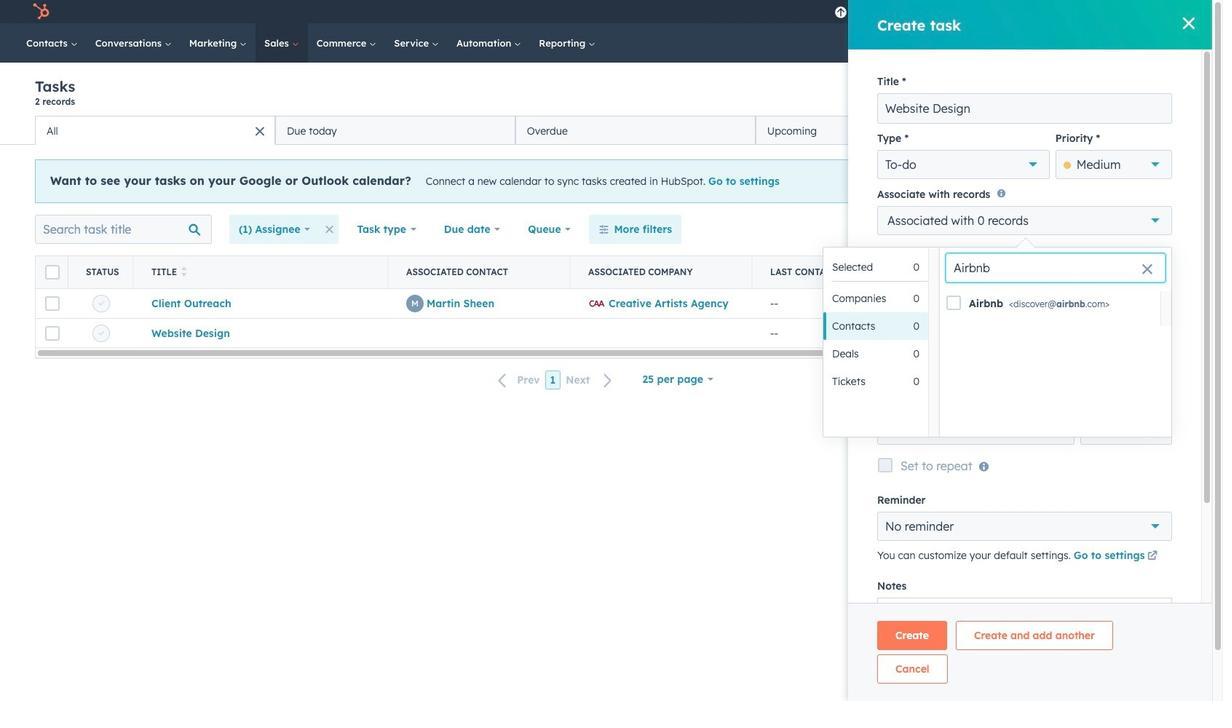 Task type: vqa. For each thing, say whether or not it's contained in the screenshot.
third press to sort. 'element' from the left
no



Task type: locate. For each thing, give the bounding box(es) containing it.
HH:MM text field
[[1080, 416, 1172, 445]]

4 column header from the left
[[571, 256, 753, 288]]

link opens in a new window image
[[1147, 548, 1158, 566]]

banner
[[35, 77, 1177, 116]]

alert
[[35, 159, 1177, 203]]

None text field
[[877, 93, 1172, 124]]

1 horizontal spatial press to sort. image
[[853, 266, 859, 277]]

press to sort. element
[[181, 266, 187, 278], [853, 266, 859, 278]]

press to sort. image
[[181, 266, 187, 277], [853, 266, 859, 277]]

0 horizontal spatial close image
[[1150, 178, 1159, 186]]

close image
[[1183, 17, 1195, 29], [1150, 178, 1159, 186]]

tab list
[[35, 116, 996, 145]]

2 press to sort. element from the left
[[853, 266, 859, 278]]

0 horizontal spatial press to sort. element
[[181, 266, 187, 278]]

3 column header from the left
[[389, 256, 571, 288]]

1 press to sort. image from the left
[[181, 266, 187, 277]]

1 horizontal spatial press to sort. element
[[853, 266, 859, 278]]

column header
[[36, 256, 68, 288], [68, 256, 134, 288], [389, 256, 571, 288], [571, 256, 753, 288]]

james peterson image
[[1043, 5, 1056, 18]]

0 horizontal spatial press to sort. image
[[181, 266, 187, 277]]

1 column header from the left
[[36, 256, 68, 288]]

menu
[[827, 0, 1195, 23]]

0 vertical spatial close image
[[1183, 17, 1195, 29]]

2 press to sort. image from the left
[[853, 266, 859, 277]]



Task type: describe. For each thing, give the bounding box(es) containing it.
2 column header from the left
[[68, 256, 134, 288]]

link opens in a new window image
[[1147, 551, 1158, 562]]

clear input image
[[1141, 264, 1153, 276]]

1 vertical spatial close image
[[1150, 178, 1159, 186]]

pagination navigation
[[489, 371, 621, 390]]

task status: not completed image
[[98, 301, 104, 307]]

Search HubSpot search field
[[1008, 31, 1161, 55]]

Search task title search field
[[35, 215, 212, 244]]

1 horizontal spatial close image
[[1183, 17, 1195, 29]]

task status: not completed image
[[98, 331, 104, 336]]

1 press to sort. element from the left
[[181, 266, 187, 278]]

marketplaces image
[[933, 7, 946, 20]]

Search contacts search field
[[946, 253, 1166, 282]]



